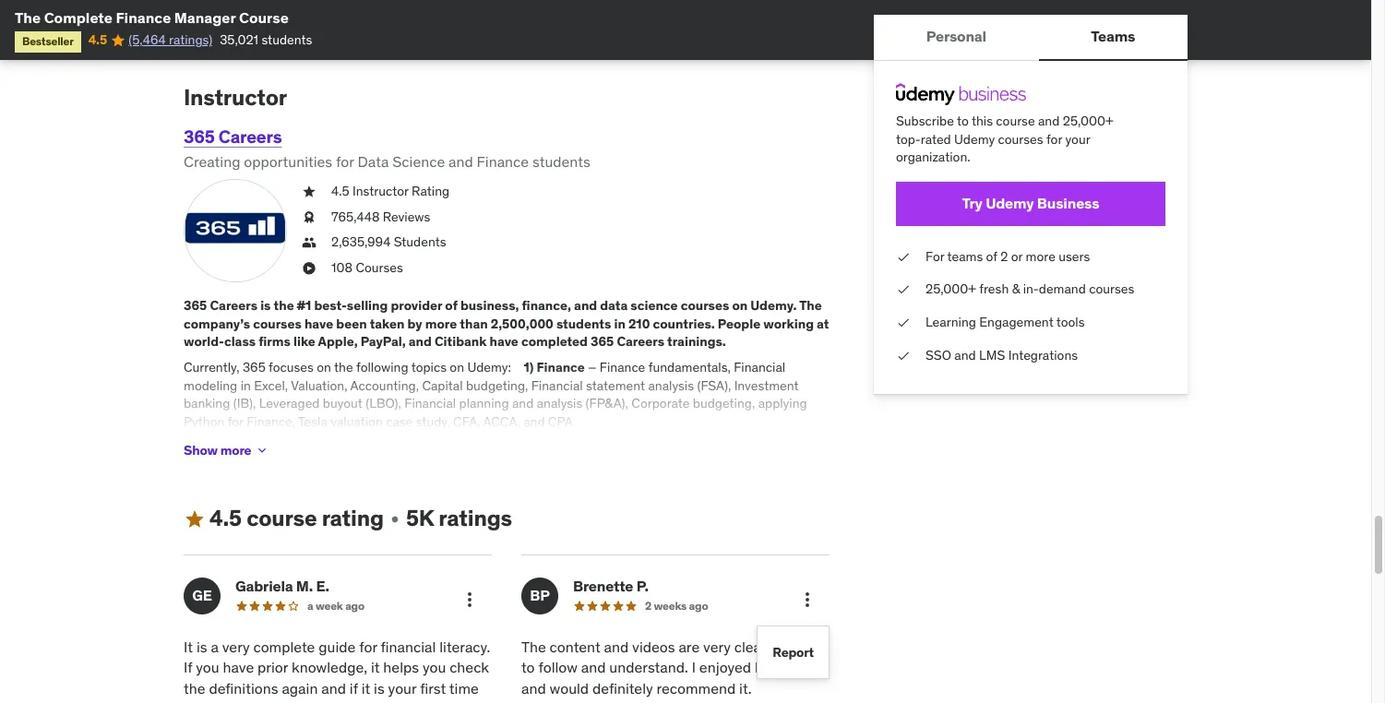 Task type: describe. For each thing, give the bounding box(es) containing it.
ge
[[192, 587, 212, 605]]

xsmall image for 765,448 reviews
[[302, 208, 317, 227]]

xsmall image for for teams of 2 or more users
[[896, 248, 911, 266]]

and down by at the left of page
[[409, 334, 432, 350]]

765,448
[[331, 208, 380, 225]]

2 horizontal spatial financial
[[734, 359, 786, 376]]

of inside 365 careers is the #1 best-selling provider of business, finance, and data science courses on udemy. the company's courses have been taken by more than 2,500,000 students in 210 countries. people working at world-class firms like apple, paypal, and citibank have completed 365 careers trainings.
[[445, 297, 458, 314]]

following
[[356, 359, 409, 376]]

currently,
[[184, 359, 240, 376]]

brenette p.
[[573, 577, 649, 595]]

1 vertical spatial 2
[[645, 599, 652, 613]]

finance,
[[522, 297, 571, 314]]

rating
[[412, 183, 450, 200]]

xsmall image for 2,635,994 students
[[302, 234, 317, 252]]

is right it
[[197, 638, 207, 656]]

and down 'follow'
[[522, 679, 546, 698]]

banking
[[184, 395, 230, 412]]

organization.
[[896, 149, 971, 165]]

udemy.
[[751, 297, 797, 314]]

understand.
[[610, 659, 688, 677]]

– finance fundamentals, financial modeling in excel, valuation, accounting, capital budgeting, financial statement analysis (fsa), investment banking (ib), leveraged buyout (lbo), financial planning and analysis (fp&a), corporate budgeting, applying python for finance, tesla valuation case study, cfa, acca, and cpa
[[184, 359, 807, 430]]

case
[[386, 413, 413, 430]]

show
[[184, 442, 218, 459]]

2 vertical spatial it
[[260, 700, 269, 703]]

and right sso
[[955, 347, 976, 363]]

0 horizontal spatial on
[[317, 359, 331, 376]]

the left field,
[[199, 700, 221, 703]]

108 courses
[[331, 259, 403, 276]]

financial
[[381, 638, 436, 656]]

sso and lms integrations
[[926, 347, 1078, 363]]

the inside 365 careers is the #1 best-selling provider of business, finance, and data science courses on udemy. the company's courses have been taken by more than 2,500,000 students in 210 countries. people working at world-class firms like apple, paypal, and citibank have completed 365 careers trainings.
[[274, 297, 294, 314]]

1)
[[524, 359, 534, 376]]

4.5 for 4.5 course rating
[[210, 504, 242, 533]]

sso
[[926, 347, 952, 363]]

the inside 365 careers is the #1 best-selling provider of business, finance, and data science courses on udemy. the company's courses have been taken by more than 2,500,000 students in 210 countries. people working at world-class firms like apple, paypal, and citibank have completed 365 careers trainings.
[[800, 297, 822, 314]]

additional actions for review by brenette p. image
[[797, 589, 819, 611]]

courses inside subscribe to this course and 25,000+ top‑rated udemy courses for your organization.
[[998, 131, 1044, 147]]

learning
[[755, 659, 808, 677]]

modeling
[[184, 377, 237, 394]]

students inside 365 careers is the #1 best-selling provider of business, finance, and data science courses on udemy. the company's courses have been taken by more than 2,500,000 students in 210 countries. people working at world-class firms like apple, paypal, and citibank have completed 365 careers trainings.
[[557, 316, 611, 332]]

engagement
[[980, 314, 1054, 330]]

completed
[[522, 334, 588, 350]]

company's
[[184, 316, 250, 332]]

finance up (5,464
[[116, 8, 171, 27]]

4.5 instructor rating
[[331, 183, 450, 200]]

xsmall image for 25,000+ fresh & in-demand courses
[[896, 281, 911, 299]]

business
[[1037, 194, 1100, 212]]

complete
[[253, 638, 315, 656]]

0 horizontal spatial financial
[[405, 395, 456, 412]]

0 vertical spatial analysis
[[648, 377, 694, 394]]

would
[[550, 679, 589, 698]]

udemy:
[[467, 359, 511, 376]]

structured
[[358, 700, 427, 703]]

citibank
[[435, 334, 487, 350]]

1 you from the left
[[196, 659, 219, 677]]

1 vertical spatial have
[[490, 334, 519, 350]]

365 careers creating opportunities for data science and finance students
[[184, 126, 591, 171]]

finance inside "365 careers creating opportunities for data science and finance students"
[[477, 152, 529, 171]]

tab list containing personal
[[874, 15, 1188, 61]]

the complete finance manager course
[[15, 8, 289, 27]]

firms
[[259, 334, 291, 350]]

–
[[588, 359, 597, 376]]

&
[[1012, 281, 1020, 298]]

0 vertical spatial have
[[305, 316, 333, 332]]

for
[[926, 248, 945, 265]]

0 vertical spatial a
[[307, 599, 313, 613]]

4.5 for 4.5
[[88, 32, 107, 48]]

more inside 365 careers is the #1 best-selling provider of business, finance, and data science courses on udemy. the company's courses have been taken by more than 2,500,000 students in 210 countries. people working at world-class firms like apple, paypal, and citibank have completed 365 careers trainings.
[[425, 316, 457, 332]]

careers for 365 careers is the #1 best-selling provider of business, finance, and data science courses on udemy. the company's courses have been taken by more than 2,500,000 students in 210 countries. people working at world-class firms like apple, paypal, and citibank have completed 365 careers trainings.
[[210, 297, 258, 314]]

and up 'learning' on the right of the page
[[770, 638, 795, 656]]

it
[[184, 638, 193, 656]]

complete
[[44, 8, 112, 27]]

2 horizontal spatial more
[[1026, 248, 1056, 265]]

365 careers image
[[184, 179, 287, 283]]

is inside 365 careers is the #1 best-selling provider of business, finance, and data science courses on udemy. the company's courses have been taken by more than 2,500,000 students in 210 countries. people working at world-class firms like apple, paypal, and citibank have completed 365 careers trainings.
[[260, 297, 271, 314]]

capital
[[422, 377, 463, 394]]

accounting,
[[350, 377, 419, 394]]

4.5 course rating
[[210, 504, 384, 533]]

xsmall image inside show more button
[[255, 443, 270, 458]]

cfa,
[[453, 413, 480, 430]]

finance,
[[247, 413, 295, 430]]

the down if
[[184, 679, 205, 698]]

this
[[972, 113, 993, 129]]

1 vertical spatial analysis
[[537, 395, 583, 412]]

xsmall image left the 5k
[[388, 512, 402, 527]]

users
[[1059, 248, 1090, 265]]

show more
[[184, 442, 251, 459]]

learning
[[926, 314, 977, 330]]

2 you from the left
[[423, 659, 446, 677]]

valuation
[[331, 413, 383, 430]]

statement
[[586, 377, 645, 394]]

content
[[550, 638, 601, 656]]

try udemy business
[[962, 194, 1100, 212]]

tools
[[1057, 314, 1085, 330]]

and inside it is a very complete guide for financial literacy. if you have prior knowledge, it helps you check the definitions again and if it is your first time in the field, it is a very well structured program.
[[321, 679, 346, 698]]

xsmall image for 4.5 instructor rating
[[302, 183, 317, 201]]

courses up firms
[[253, 316, 302, 332]]

first
[[420, 679, 446, 698]]

i
[[692, 659, 696, 677]]

by
[[408, 316, 422, 332]]

for inside "365 careers creating opportunities for data science and finance students"
[[336, 152, 354, 171]]

(lbo),
[[366, 395, 401, 412]]

ago for very
[[689, 599, 708, 613]]

are
[[679, 638, 700, 656]]

leveraged
[[259, 395, 320, 412]]

m.
[[296, 577, 313, 595]]

in for data
[[614, 316, 626, 332]]

is down again
[[272, 700, 283, 703]]

tesla
[[298, 413, 328, 430]]

2,635,994
[[331, 234, 391, 251]]

4.5 for 4.5 instructor rating
[[331, 183, 350, 200]]

fundamentals,
[[649, 359, 731, 376]]

been
[[336, 316, 367, 332]]

the down apple,
[[334, 359, 353, 376]]

for teams of 2 or more users
[[926, 248, 1090, 265]]

to inside the content and videos are very clear and easy to follow and understand. i enjoyed learning and would definitely recommend it.
[[522, 659, 535, 677]]

selling
[[347, 297, 388, 314]]

on inside 365 careers is the #1 best-selling provider of business, finance, and data science courses on udemy. the company's courses have been taken by more than 2,500,000 students in 210 countries. people working at world-class firms like apple, paypal, and citibank have completed 365 careers trainings.
[[732, 297, 748, 314]]

1 horizontal spatial of
[[986, 248, 998, 265]]

xsmall image for sso and lms integrations
[[896, 347, 911, 365]]

365 up –
[[591, 334, 614, 350]]

2 vertical spatial careers
[[617, 334, 665, 350]]

0 vertical spatial 2
[[1001, 248, 1008, 265]]

check
[[450, 659, 489, 677]]

35,021
[[220, 32, 258, 48]]

0 horizontal spatial budgeting,
[[466, 377, 528, 394]]

2,635,994 students
[[331, 234, 446, 251]]

765,448 reviews
[[331, 208, 430, 225]]

report
[[773, 644, 814, 661]]

365 up excel,
[[243, 359, 266, 376]]

or
[[1011, 248, 1023, 265]]

literacy.
[[440, 638, 491, 656]]

1 horizontal spatial budgeting,
[[693, 395, 755, 412]]

and down content
[[581, 659, 606, 677]]

and up acca,
[[512, 395, 534, 412]]



Task type: vqa. For each thing, say whether or not it's contained in the screenshot.
top more
yes



Task type: locate. For each thing, give the bounding box(es) containing it.
and inside subscribe to this course and 25,000+ top‑rated udemy courses for your organization.
[[1038, 113, 1060, 129]]

2 left or
[[1001, 248, 1008, 265]]

1 horizontal spatial 4.5
[[210, 504, 242, 533]]

2 vertical spatial a
[[286, 700, 294, 703]]

the up at
[[800, 297, 822, 314]]

more inside button
[[220, 442, 251, 459]]

1 vertical spatial 25,000+
[[926, 281, 977, 298]]

xsmall image left sso
[[896, 347, 911, 365]]

0 vertical spatial your
[[1066, 131, 1091, 147]]

a right it
[[211, 638, 219, 656]]

0 vertical spatial instructor
[[184, 83, 287, 112]]

and left videos
[[604, 638, 629, 656]]

additional actions for review by gabriela m. e. image
[[459, 589, 481, 611]]

1 vertical spatial it
[[362, 679, 370, 698]]

of left or
[[986, 248, 998, 265]]

financial
[[734, 359, 786, 376], [531, 377, 583, 394], [405, 395, 456, 412]]

0 horizontal spatial more
[[220, 442, 251, 459]]

follow
[[539, 659, 578, 677]]

0 vertical spatial budgeting,
[[466, 377, 528, 394]]

0 horizontal spatial a
[[211, 638, 219, 656]]

brenette
[[573, 577, 634, 595]]

and
[[1038, 113, 1060, 129], [449, 152, 473, 171], [574, 297, 597, 314], [409, 334, 432, 350], [955, 347, 976, 363], [512, 395, 534, 412], [524, 413, 545, 430], [604, 638, 629, 656], [770, 638, 795, 656], [581, 659, 606, 677], [321, 679, 346, 698], [522, 679, 546, 698]]

1 vertical spatial a
[[211, 638, 219, 656]]

(fp&a),
[[586, 395, 629, 412]]

very up enjoyed
[[703, 638, 731, 656]]

xsmall image down the finance,
[[255, 443, 270, 458]]

on up people
[[732, 297, 748, 314]]

2 horizontal spatial a
[[307, 599, 313, 613]]

1 horizontal spatial ago
[[689, 599, 708, 613]]

4.5 down complete on the top of page
[[88, 32, 107, 48]]

the left #1
[[274, 297, 294, 314]]

on up 'valuation,'
[[317, 359, 331, 376]]

have up the definitions
[[223, 659, 254, 677]]

very up the definitions
[[222, 638, 250, 656]]

students
[[394, 234, 446, 251]]

xsmall image
[[302, 183, 317, 201], [302, 259, 317, 278], [896, 314, 911, 332], [896, 347, 911, 365], [255, 443, 270, 458], [388, 512, 402, 527]]

finance up statement
[[600, 359, 646, 376]]

clear
[[735, 638, 767, 656]]

currently, 365 focuses on the following topics on udemy: 1) finance
[[184, 359, 585, 376]]

0 vertical spatial financial
[[734, 359, 786, 376]]

you up first
[[423, 659, 446, 677]]

finance down completed
[[537, 359, 585, 376]]

courses up try udemy business
[[998, 131, 1044, 147]]

2 down 'p.'
[[645, 599, 652, 613]]

courses right demand
[[1089, 281, 1135, 298]]

2 horizontal spatial in
[[614, 316, 626, 332]]

365
[[184, 126, 215, 148], [184, 297, 207, 314], [591, 334, 614, 350], [243, 359, 266, 376]]

1 vertical spatial of
[[445, 297, 458, 314]]

0 horizontal spatial course
[[247, 504, 317, 533]]

1 horizontal spatial in
[[241, 377, 251, 394]]

1 vertical spatial in
[[241, 377, 251, 394]]

udemy down "this"
[[955, 131, 995, 147]]

108
[[331, 259, 353, 276]]

report button
[[773, 634, 814, 671]]

working
[[764, 316, 814, 332]]

have down best-
[[305, 316, 333, 332]]

show more button
[[184, 432, 270, 469]]

5k ratings
[[406, 504, 512, 533]]

1 horizontal spatial analysis
[[648, 377, 694, 394]]

in
[[614, 316, 626, 332], [241, 377, 251, 394], [184, 700, 196, 703]]

2 horizontal spatial 4.5
[[331, 183, 350, 200]]

your up 'structured'
[[388, 679, 417, 698]]

more right show
[[220, 442, 251, 459]]

is up firms
[[260, 297, 271, 314]]

try udemy business link
[[896, 182, 1166, 226]]

you
[[196, 659, 219, 677], [423, 659, 446, 677]]

in inside – finance fundamentals, financial modeling in excel, valuation, accounting, capital budgeting, financial statement analysis (fsa), investment banking (ib), leveraged buyout (lbo), financial planning and analysis (fp&a), corporate budgeting, applying python for finance, tesla valuation case study, cfa, acca, and cpa
[[241, 377, 251, 394]]

in for prior
[[184, 700, 196, 703]]

udemy inside subscribe to this course and 25,000+ top‑rated udemy courses for your organization.
[[955, 131, 995, 147]]

0 vertical spatial course
[[996, 113, 1035, 129]]

0 horizontal spatial 25,000+
[[926, 281, 977, 298]]

more
[[1026, 248, 1056, 265], [425, 316, 457, 332], [220, 442, 251, 459]]

to inside subscribe to this course and 25,000+ top‑rated udemy courses for your organization.
[[957, 113, 969, 129]]

and inside "365 careers creating opportunities for data science and finance students"
[[449, 152, 473, 171]]

1 horizontal spatial more
[[425, 316, 457, 332]]

25,000+ up 'learning'
[[926, 281, 977, 298]]

your inside it is a very complete guide for financial literacy. if you have prior knowledge, it helps you check the definitions again and if it is your first time in the field, it is a very well structured program.
[[388, 679, 417, 698]]

xsmall image for 108 courses
[[302, 259, 317, 278]]

financial up investment
[[734, 359, 786, 376]]

at
[[817, 316, 829, 332]]

the content and videos are very clear and easy to follow and understand. i enjoyed learning and would definitely recommend it.
[[522, 638, 828, 698]]

a down again
[[286, 700, 294, 703]]

budgeting, down "udemy:" at the left bottom
[[466, 377, 528, 394]]

1 horizontal spatial to
[[957, 113, 969, 129]]

gabriela
[[235, 577, 293, 595]]

365 inside "365 careers creating opportunities for data science and finance students"
[[184, 126, 215, 148]]

and right "this"
[[1038, 113, 1060, 129]]

very inside the content and videos are very clear and easy to follow and understand. i enjoyed learning and would definitely recommend it.
[[703, 638, 731, 656]]

subscribe
[[896, 113, 954, 129]]

2 vertical spatial more
[[220, 442, 251, 459]]

science
[[393, 152, 445, 171]]

1 vertical spatial your
[[388, 679, 417, 698]]

careers for 365 careers creating opportunities for data science and finance students
[[219, 126, 282, 148]]

more right or
[[1026, 248, 1056, 265]]

2 vertical spatial 4.5
[[210, 504, 242, 533]]

on up capital
[[450, 359, 464, 376]]

1 horizontal spatial you
[[423, 659, 446, 677]]

for up business
[[1047, 131, 1063, 147]]

1 horizontal spatial on
[[450, 359, 464, 376]]

0 horizontal spatial to
[[522, 659, 535, 677]]

0 horizontal spatial ago
[[345, 599, 365, 613]]

instructor up 365 careers link
[[184, 83, 287, 112]]

1 vertical spatial budgeting,
[[693, 395, 755, 412]]

2
[[1001, 248, 1008, 265], [645, 599, 652, 613]]

and up well
[[321, 679, 346, 698]]

careers inside "365 careers creating opportunities for data science and finance students"
[[219, 126, 282, 148]]

0 vertical spatial 25,000+
[[1063, 113, 1114, 129]]

0 vertical spatial of
[[986, 248, 998, 265]]

ago right weeks
[[689, 599, 708, 613]]

2 vertical spatial the
[[522, 638, 546, 656]]

finance inside – finance fundamentals, financial modeling in excel, valuation, accounting, capital budgeting, financial statement analysis (fsa), investment banking (ib), leveraged buyout (lbo), financial planning and analysis (fp&a), corporate budgeting, applying python for finance, tesla valuation case study, cfa, acca, and cpa
[[600, 359, 646, 376]]

0 vertical spatial it
[[371, 659, 380, 677]]

xsmall image left 108
[[302, 259, 317, 278]]

210 countries.
[[629, 316, 715, 332]]

instructor up 765,448 reviews
[[353, 183, 409, 200]]

acca,
[[483, 413, 520, 430]]

udemy right the try
[[986, 194, 1034, 212]]

to left 'follow'
[[522, 659, 535, 677]]

25,000+ inside subscribe to this course and 25,000+ top‑rated udemy courses for your organization.
[[1063, 113, 1114, 129]]

more right by at the left of page
[[425, 316, 457, 332]]

the up 'follow'
[[522, 638, 546, 656]]

0 horizontal spatial have
[[223, 659, 254, 677]]

for inside – finance fundamentals, financial modeling in excel, valuation, accounting, capital budgeting, financial statement analysis (fsa), investment banking (ib), leveraged buyout (lbo), financial planning and analysis (fp&a), corporate budgeting, applying python for finance, tesla valuation case study, cfa, acca, and cpa
[[228, 413, 244, 430]]

1 horizontal spatial course
[[996, 113, 1035, 129]]

provider
[[391, 297, 442, 314]]

1 vertical spatial udemy
[[986, 194, 1034, 212]]

financial down the 1)
[[531, 377, 583, 394]]

budgeting, down (fsa),
[[693, 395, 755, 412]]

world-
[[184, 334, 224, 350]]

personal
[[927, 27, 987, 46]]

0 horizontal spatial your
[[388, 679, 417, 698]]

opportunities
[[244, 152, 332, 171]]

courses up trainings.
[[681, 297, 729, 314]]

it right field,
[[260, 700, 269, 703]]

very down again
[[298, 700, 325, 703]]

1 horizontal spatial the
[[522, 638, 546, 656]]

the for the content and videos are very clear and easy to follow and understand. i enjoyed learning and would definitely recommend it.
[[522, 638, 546, 656]]

the inside the content and videos are very clear and easy to follow and understand. i enjoyed learning and would definitely recommend it.
[[522, 638, 546, 656]]

have down 2,500,000
[[490, 334, 519, 350]]

for right guide
[[359, 638, 377, 656]]

0 vertical spatial to
[[957, 113, 969, 129]]

to left "this"
[[957, 113, 969, 129]]

2 horizontal spatial on
[[732, 297, 748, 314]]

it left helps
[[371, 659, 380, 677]]

and left data
[[574, 297, 597, 314]]

xsmall image for learning engagement tools
[[896, 314, 911, 332]]

is up 'structured'
[[374, 679, 385, 698]]

365 up company's at the top of the page
[[184, 297, 207, 314]]

xsmall image left 'learning'
[[896, 314, 911, 332]]

1 horizontal spatial 2
[[1001, 248, 1008, 265]]

the up bestseller
[[15, 8, 41, 27]]

0 vertical spatial in
[[614, 316, 626, 332]]

2 horizontal spatial very
[[703, 638, 731, 656]]

365 up 'creating' at left top
[[184, 126, 215, 148]]

apple,
[[318, 334, 358, 350]]

2 horizontal spatial the
[[800, 297, 822, 314]]

p.
[[637, 577, 649, 595]]

course up gabriela m. e.
[[247, 504, 317, 533]]

1 vertical spatial to
[[522, 659, 535, 677]]

0 vertical spatial more
[[1026, 248, 1056, 265]]

0 horizontal spatial 2
[[645, 599, 652, 613]]

1 horizontal spatial have
[[305, 316, 333, 332]]

the
[[274, 297, 294, 314], [334, 359, 353, 376], [184, 679, 205, 698], [199, 700, 221, 703]]

tab list
[[874, 15, 1188, 61]]

finance right science
[[477, 152, 529, 171]]

1 horizontal spatial very
[[298, 700, 325, 703]]

it right if
[[362, 679, 370, 698]]

business,
[[461, 297, 519, 314]]

1 horizontal spatial a
[[286, 700, 294, 703]]

focuses
[[269, 359, 314, 376]]

the for the complete finance manager course
[[15, 8, 41, 27]]

0 horizontal spatial of
[[445, 297, 458, 314]]

for inside subscribe to this course and 25,000+ top‑rated udemy courses for your organization.
[[1047, 131, 1063, 147]]

have
[[305, 316, 333, 332], [490, 334, 519, 350], [223, 659, 254, 677]]

in-
[[1023, 281, 1039, 298]]

for left data
[[336, 152, 354, 171]]

udemy
[[955, 131, 995, 147], [986, 194, 1034, 212]]

1 ago from the left
[[345, 599, 365, 613]]

in inside it is a very complete guide for financial literacy. if you have prior knowledge, it helps you check the definitions again and if it is your first time in the field, it is a very well structured program.
[[184, 700, 196, 703]]

enjoyed
[[700, 659, 751, 677]]

1 vertical spatial 4.5
[[331, 183, 350, 200]]

1 vertical spatial more
[[425, 316, 457, 332]]

of right provider at the left top
[[445, 297, 458, 314]]

easy
[[798, 638, 828, 656]]

investment
[[734, 377, 799, 394]]

definitions
[[209, 679, 278, 698]]

2 vertical spatial financial
[[405, 395, 456, 412]]

0 vertical spatial careers
[[219, 126, 282, 148]]

0 horizontal spatial 4.5
[[88, 32, 107, 48]]

ratings)
[[169, 32, 212, 48]]

0 horizontal spatial you
[[196, 659, 219, 677]]

2 vertical spatial have
[[223, 659, 254, 677]]

your up business
[[1066, 131, 1091, 147]]

financial up study,
[[405, 395, 456, 412]]

guide
[[319, 638, 356, 656]]

like
[[294, 334, 316, 350]]

reviews
[[383, 208, 430, 225]]

well
[[329, 700, 355, 703]]

recommend
[[657, 679, 736, 698]]

course right "this"
[[996, 113, 1035, 129]]

1 vertical spatial financial
[[531, 377, 583, 394]]

4.5 right medium image
[[210, 504, 242, 533]]

students inside "365 careers creating opportunities for data science and finance students"
[[533, 152, 591, 171]]

0 horizontal spatial analysis
[[537, 395, 583, 412]]

(5,464
[[129, 32, 166, 48]]

1 horizontal spatial financial
[[531, 377, 583, 394]]

have inside it is a very complete guide for financial literacy. if you have prior knowledge, it helps you check the definitions again and if it is your first time in the field, it is a very well structured program.
[[223, 659, 254, 677]]

analysis up cpa
[[537, 395, 583, 412]]

0 vertical spatial students
[[262, 32, 312, 48]]

your inside subscribe to this course and 25,000+ top‑rated udemy courses for your organization.
[[1066, 131, 1091, 147]]

fresh
[[980, 281, 1009, 298]]

ago right week
[[345, 599, 365, 613]]

a
[[307, 599, 313, 613], [211, 638, 219, 656], [286, 700, 294, 703]]

2 ago from the left
[[689, 599, 708, 613]]

25,000+ up business
[[1063, 113, 1114, 129]]

and right science
[[449, 152, 473, 171]]

program.
[[431, 700, 490, 703]]

4.5 up the 765,448
[[331, 183, 350, 200]]

study,
[[416, 413, 450, 430]]

course
[[996, 113, 1035, 129], [247, 504, 317, 533]]

0 vertical spatial 4.5
[[88, 32, 107, 48]]

and left cpa
[[524, 413, 545, 430]]

medium image
[[184, 508, 206, 530]]

science
[[631, 297, 678, 314]]

for down (ib),
[[228, 413, 244, 430]]

demand
[[1039, 281, 1086, 298]]

courses
[[998, 131, 1044, 147], [1089, 281, 1135, 298], [681, 297, 729, 314], [253, 316, 302, 332]]

course
[[239, 8, 289, 27]]

in up (ib),
[[241, 377, 251, 394]]

careers down the 210 countries.
[[617, 334, 665, 350]]

data
[[358, 152, 389, 171]]

ago for guide
[[345, 599, 365, 613]]

if
[[184, 659, 192, 677]]

valuation,
[[291, 377, 348, 394]]

careers
[[219, 126, 282, 148], [210, 297, 258, 314], [617, 334, 665, 350]]

2 horizontal spatial have
[[490, 334, 519, 350]]

2 vertical spatial students
[[557, 316, 611, 332]]

analysis
[[648, 377, 694, 394], [537, 395, 583, 412]]

365 careers is the #1 best-selling provider of business, finance, and data science courses on udemy. the company's courses have been taken by more than 2,500,000 students in 210 countries. people working at world-class firms like apple, paypal, and citibank have completed 365 careers trainings.
[[184, 297, 829, 350]]

1 vertical spatial course
[[247, 504, 317, 533]]

1 vertical spatial the
[[800, 297, 822, 314]]

than
[[460, 316, 488, 332]]

0 horizontal spatial instructor
[[184, 83, 287, 112]]

0 vertical spatial udemy
[[955, 131, 995, 147]]

data
[[600, 297, 628, 314]]

people
[[718, 316, 761, 332]]

0 horizontal spatial in
[[184, 700, 196, 703]]

0 horizontal spatial the
[[15, 8, 41, 27]]

(fsa),
[[697, 377, 731, 394]]

analysis up corporate
[[648, 377, 694, 394]]

4.5
[[88, 32, 107, 48], [331, 183, 350, 200], [210, 504, 242, 533]]

cpa
[[548, 413, 573, 430]]

subscribe to this course and 25,000+ top‑rated udemy courses for your organization.
[[896, 113, 1114, 165]]

teams
[[1091, 27, 1136, 46]]

a left week
[[307, 599, 313, 613]]

in down data
[[614, 316, 626, 332]]

personal button
[[874, 15, 1039, 59]]

(5,464 ratings)
[[129, 32, 212, 48]]

1 vertical spatial instructor
[[353, 183, 409, 200]]

2 vertical spatial in
[[184, 700, 196, 703]]

best-
[[314, 297, 347, 314]]

0 vertical spatial the
[[15, 8, 41, 27]]

1 horizontal spatial your
[[1066, 131, 1091, 147]]

1 horizontal spatial instructor
[[353, 183, 409, 200]]

careers up opportunities
[[219, 126, 282, 148]]

if
[[350, 679, 358, 698]]

xsmall image
[[302, 208, 317, 227], [302, 234, 317, 252], [896, 248, 911, 266], [896, 281, 911, 299]]

1 vertical spatial students
[[533, 152, 591, 171]]

in inside 365 careers is the #1 best-selling provider of business, finance, and data science courses on udemy. the company's courses have been taken by more than 2,500,000 students in 210 countries. people working at world-class firms like apple, paypal, and citibank have completed 365 careers trainings.
[[614, 316, 626, 332]]

1 vertical spatial careers
[[210, 297, 258, 314]]

you right if
[[196, 659, 219, 677]]

corporate
[[632, 395, 690, 412]]

udemy business image
[[896, 83, 1026, 105]]

topics
[[411, 359, 447, 376]]

course inside subscribe to this course and 25,000+ top‑rated udemy courses for your organization.
[[996, 113, 1035, 129]]

careers up company's at the top of the page
[[210, 297, 258, 314]]

for inside it is a very complete guide for financial literacy. if you have prior knowledge, it helps you check the definitions again and if it is your first time in the field, it is a very well structured program.
[[359, 638, 377, 656]]

1 horizontal spatial 25,000+
[[1063, 113, 1114, 129]]

0 horizontal spatial very
[[222, 638, 250, 656]]

again
[[282, 679, 318, 698]]

in down if
[[184, 700, 196, 703]]

xsmall image down opportunities
[[302, 183, 317, 201]]



